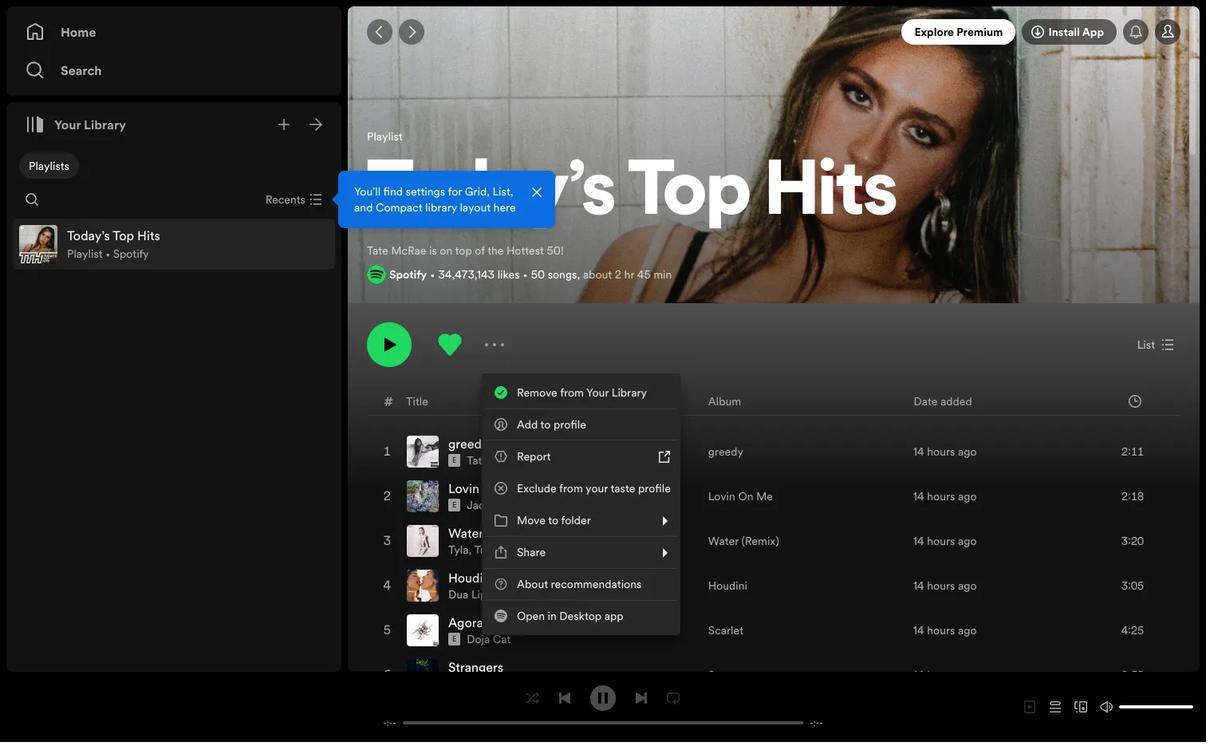 Task type: vqa. For each thing, say whether or not it's contained in the screenshot.
Drake within First Person Shooter (feat. J. Cole) cell
no



Task type: describe. For each thing, give the bounding box(es) containing it.
me for lovin on me e
[[503, 480, 522, 497]]

lipa
[[472, 587, 493, 603]]

today's top hits
[[367, 157, 898, 233]]

today's
[[367, 157, 616, 233]]

profile inside button
[[638, 480, 671, 496]]

houdini cell
[[407, 564, 500, 607]]

Disable repeat checkbox
[[661, 685, 686, 711]]

install app
[[1049, 24, 1105, 40]]

you'll find settings for grid, list, and compact library layout here
[[354, 184, 516, 215]]

exclude from your taste profile button
[[485, 472, 677, 504]]

top
[[628, 157, 751, 233]]

# column header
[[384, 387, 393, 415]]

player controls element
[[365, 685, 842, 729]]

about recommendations button
[[485, 568, 677, 600]]

menu containing remove from your library
[[482, 373, 681, 635]]

lovin on me e
[[449, 480, 522, 510]]

exclude from your taste profile
[[517, 480, 671, 496]]

2 :- from the left
[[814, 717, 820, 729]]

scarlet link
[[709, 622, 744, 638]]

lovin for lovin on me
[[709, 488, 736, 504]]

add to profile button
[[485, 409, 677, 441]]

on for lovin on me
[[739, 488, 754, 504]]

go back image
[[373, 26, 386, 38]]

hours for greedy
[[928, 444, 956, 460]]

45
[[637, 267, 651, 283]]

install
[[1049, 24, 1080, 40]]

duration element
[[1129, 395, 1142, 407]]

of
[[475, 243, 485, 259]]

pause image
[[597, 692, 610, 704]]

add
[[517, 417, 538, 433]]

jack
[[467, 497, 491, 513]]

water - remix cell
[[407, 520, 540, 563]]

jack harlow link
[[467, 497, 530, 513]]

library
[[425, 200, 457, 215]]

2:52 cell
[[1085, 654, 1167, 697]]

desktop
[[560, 608, 602, 624]]

date added
[[914, 393, 973, 409]]

•
[[105, 246, 110, 262]]

mcrae for tate mcrae is on top of the hottest 50!
[[391, 243, 427, 259]]

1 :- from the left
[[387, 717, 393, 729]]

app
[[1083, 24, 1105, 40]]

for
[[448, 184, 462, 200]]

about
[[583, 267, 612, 283]]

spotify link
[[389, 267, 427, 283]]

folder
[[561, 512, 591, 528]]

me for lovin on me
[[757, 488, 773, 504]]

6 14 hours ago from the top
[[914, 667, 977, 683]]

hills
[[487, 614, 512, 631]]

1 -:-- from the left
[[383, 717, 396, 729]]

doja cat link
[[467, 631, 511, 647]]

remove from your library button
[[485, 377, 677, 409]]

group inside main element
[[13, 219, 335, 270]]

your library
[[54, 116, 126, 133]]

hits
[[765, 157, 898, 233]]

3:20
[[1122, 533, 1144, 549]]

2 -:-- from the left
[[810, 717, 823, 729]]

is
[[429, 243, 437, 259]]

scott
[[507, 542, 533, 558]]

home link
[[26, 16, 322, 48]]

0 horizontal spatial houdini link
[[449, 569, 493, 587]]

remove
[[517, 385, 558, 401]]

14 for agora hills
[[914, 622, 925, 638]]

about recommendations
[[517, 576, 642, 592]]

top bar and user menu element
[[348, 6, 1200, 57]]

tyla
[[449, 542, 469, 558]]

explore premium
[[915, 24, 1004, 40]]

houdini for houdini
[[709, 578, 748, 594]]

travis scott link
[[475, 542, 533, 558]]

water for -
[[449, 524, 483, 542]]

14 hours ago for greedy
[[914, 444, 977, 460]]

from for your
[[559, 480, 583, 496]]

on for lovin on me e
[[483, 480, 500, 497]]

library inside main element
[[84, 116, 126, 133]]

greedy e
[[449, 435, 489, 465]]

14 for lovin on me
[[914, 488, 925, 504]]

home
[[61, 23, 96, 41]]

share button
[[485, 536, 677, 568]]

your library button
[[19, 109, 133, 140]]

6 ago from the top
[[958, 667, 977, 683]]

about
[[517, 576, 548, 592]]

mcrae for tate mcrae
[[491, 453, 527, 468]]

share
[[517, 544, 546, 560]]

hr
[[625, 267, 635, 283]]

tate mcrae is on top of the hottest 50!
[[367, 243, 564, 259]]

external link image
[[658, 450, 671, 463]]

1 horizontal spatial houdini link
[[709, 578, 748, 594]]

tate for tate mcrae is on top of the hottest 50!
[[367, 243, 388, 259]]

(remix)
[[742, 533, 780, 549]]

1 horizontal spatial ,
[[577, 267, 580, 283]]

agora hills e
[[449, 614, 512, 644]]

search in your library image
[[26, 193, 38, 206]]

list,
[[493, 184, 514, 200]]

1 horizontal spatial lovin on me link
[[709, 488, 773, 504]]

remove from your library
[[517, 385, 647, 401]]

connect to a device image
[[1075, 701, 1088, 713]]

agora hills link
[[449, 614, 512, 631]]

explicit element for lovin on me
[[449, 499, 461, 512]]

4:25
[[1122, 622, 1144, 638]]

disable repeat image
[[667, 692, 680, 704]]

harlow
[[494, 497, 530, 513]]

you'll
[[354, 184, 381, 200]]

jack harlow
[[467, 497, 530, 513]]

lovin on me
[[709, 488, 773, 504]]

14 for houdini
[[914, 578, 925, 594]]

e inside 'lovin on me e'
[[453, 500, 457, 510]]

14 hours ago for houdini
[[914, 578, 977, 594]]

agora hills cell
[[407, 609, 518, 652]]

50 songs , about 2 hr 45 min
[[531, 267, 672, 283]]

open in desktop app
[[517, 608, 624, 624]]

tate mcrae
[[467, 453, 527, 468]]

profile inside button
[[554, 417, 586, 433]]

grid,
[[465, 184, 490, 200]]



Task type: locate. For each thing, give the bounding box(es) containing it.
ago for agora hills
[[958, 622, 977, 638]]

0 horizontal spatial lovin on me link
[[449, 480, 522, 497]]

group containing playlist
[[13, 219, 335, 270]]

0 horizontal spatial library
[[84, 116, 126, 133]]

0 vertical spatial your
[[54, 116, 81, 133]]

water
[[449, 524, 483, 542], [709, 533, 739, 549]]

50!
[[547, 243, 564, 259]]

e down agora
[[453, 634, 457, 644]]

me inside 'lovin on me e'
[[503, 480, 522, 497]]

go forward image
[[405, 26, 418, 38]]

top
[[455, 243, 472, 259]]

to for add
[[541, 417, 551, 433]]

tate up 'lovin on me e'
[[467, 453, 488, 468]]

doja
[[467, 631, 490, 647]]

e up lovin on me cell
[[453, 456, 457, 465]]

3 14 hours ago from the top
[[914, 533, 977, 549]]

1 ago from the top
[[958, 444, 977, 460]]

travis
[[475, 542, 504, 558]]

List button
[[1131, 332, 1181, 358]]

strangers link down "scarlet"
[[709, 667, 757, 683]]

on inside 'lovin on me e'
[[483, 480, 500, 497]]

lovin up water (remix) link
[[709, 488, 736, 504]]

playlists
[[29, 158, 69, 174]]

houdini for houdini dua lipa
[[449, 569, 493, 587]]

0 horizontal spatial spotify
[[113, 246, 149, 262]]

explore premium button
[[902, 19, 1016, 45]]

1 horizontal spatial -:--
[[810, 717, 823, 729]]

on
[[440, 243, 453, 259]]

1 horizontal spatial playlist
[[367, 128, 403, 144]]

1 14 from the top
[[914, 444, 925, 460]]

1 vertical spatial spotify
[[389, 267, 427, 283]]

1 vertical spatial from
[[559, 480, 583, 496]]

1 horizontal spatial tate
[[467, 453, 488, 468]]

explicit element inside greedy cell
[[449, 454, 461, 467]]

hours
[[928, 444, 956, 460], [928, 488, 956, 504], [928, 533, 956, 549], [928, 578, 956, 594], [928, 622, 956, 638], [928, 667, 956, 683]]

playlist left •
[[67, 246, 103, 262]]

enable shuffle image
[[527, 692, 539, 704]]

water (remix)
[[709, 533, 780, 549]]

search link
[[26, 54, 322, 86]]

ago for greedy
[[958, 444, 977, 460]]

next image
[[635, 692, 648, 704]]

ago for lovin on me
[[958, 488, 977, 504]]

1 14 hours ago from the top
[[914, 444, 977, 460]]

spotify
[[113, 246, 149, 262], [389, 267, 427, 283]]

greedy cell
[[407, 430, 533, 473]]

explicit element inside lovin on me cell
[[449, 499, 461, 512]]

5 hours from the top
[[928, 622, 956, 638]]

your up playlists option on the left top
[[54, 116, 81, 133]]

0 horizontal spatial strangers
[[449, 658, 504, 676]]

explore
[[915, 24, 954, 40]]

search
[[61, 61, 102, 79]]

Playlists checkbox
[[19, 153, 79, 179]]

spotify right spotify icon
[[389, 267, 427, 283]]

date
[[914, 393, 938, 409]]

0 vertical spatial from
[[560, 385, 584, 401]]

3 ago from the top
[[958, 533, 977, 549]]

strangers link down doja
[[449, 658, 504, 676]]

:-
[[387, 717, 393, 729], [814, 717, 820, 729]]

agora
[[449, 614, 484, 631]]

0 horizontal spatial greedy
[[449, 435, 489, 453]]

1 horizontal spatial strangers link
[[709, 667, 757, 683]]

0 vertical spatial to
[[541, 417, 551, 433]]

profile right the taste
[[638, 480, 671, 496]]

spotify inside group
[[113, 246, 149, 262]]

1 horizontal spatial mcrae
[[491, 453, 527, 468]]

1 horizontal spatial profile
[[638, 480, 671, 496]]

3:05
[[1122, 578, 1144, 594]]

houdini inside houdini "cell"
[[449, 569, 493, 587]]

water - remix link
[[449, 524, 530, 542]]

1 vertical spatial to
[[548, 512, 559, 528]]

1 horizontal spatial your
[[587, 385, 609, 401]]

explicit element for agora hills
[[449, 633, 461, 646]]

2 ago from the top
[[958, 488, 977, 504]]

, left travis
[[469, 542, 472, 558]]

title
[[406, 393, 428, 409]]

in
[[548, 608, 557, 624]]

1 vertical spatial playlist
[[67, 246, 103, 262]]

spotify right •
[[113, 246, 149, 262]]

2
[[615, 267, 622, 283]]

None search field
[[19, 187, 45, 212]]

hours for houdini
[[928, 578, 956, 594]]

2 vertical spatial explicit element
[[449, 633, 461, 646]]

recents
[[266, 192, 306, 207]]

5 14 hours ago from the top
[[914, 622, 977, 638]]

playlist
[[367, 128, 403, 144], [67, 246, 103, 262]]

compact
[[376, 200, 423, 215]]

greedy link up lovin on me cell
[[449, 435, 489, 453]]

tate inside greedy cell
[[467, 453, 488, 468]]

app
[[605, 608, 624, 624]]

0 horizontal spatial on
[[483, 480, 500, 497]]

menu
[[482, 373, 681, 635]]

explicit element inside 'agora hills' cell
[[449, 633, 461, 646]]

14 hours ago for lovin on me
[[914, 488, 977, 504]]

ago for water - remix
[[958, 533, 977, 549]]

to right add
[[541, 417, 551, 433]]

from for your
[[560, 385, 584, 401]]

ago for houdini
[[958, 578, 977, 594]]

0 horizontal spatial profile
[[554, 417, 586, 433]]

-
[[487, 524, 492, 542], [383, 717, 387, 729], [393, 717, 396, 729], [810, 717, 814, 729], [820, 717, 823, 729]]

0 horizontal spatial lovin
[[449, 480, 480, 497]]

34,473,143
[[438, 267, 495, 283]]

1 horizontal spatial greedy
[[709, 444, 744, 460]]

songs
[[548, 267, 577, 283]]

move
[[517, 512, 546, 528]]

find
[[384, 184, 403, 200]]

explicit element down agora
[[449, 633, 461, 646]]

water inside water - remix tyla , travis scott
[[449, 524, 483, 542]]

lovin on me cell
[[407, 475, 536, 518]]

me
[[503, 480, 522, 497], [757, 488, 773, 504]]

0 horizontal spatial ,
[[469, 542, 472, 558]]

the
[[488, 243, 504, 259]]

layout
[[460, 200, 491, 215]]

playlist for playlist
[[367, 128, 403, 144]]

1 horizontal spatial me
[[757, 488, 773, 504]]

explicit element up lovin on me cell
[[449, 454, 461, 467]]

e
[[453, 456, 457, 465], [453, 500, 457, 510], [453, 634, 457, 644]]

0 vertical spatial tate
[[367, 243, 388, 259]]

- inside water - remix tyla , travis scott
[[487, 524, 492, 542]]

tate up spotify icon
[[367, 243, 388, 259]]

1 horizontal spatial strangers
[[709, 667, 757, 683]]

lovin for lovin on me e
[[449, 480, 480, 497]]

tate
[[367, 243, 388, 259], [467, 453, 488, 468]]

2:11
[[1122, 444, 1144, 460]]

list
[[1138, 337, 1156, 353]]

# row
[[368, 387, 1180, 416]]

2:11 cell
[[1085, 430, 1167, 473]]

2 hours from the top
[[928, 488, 956, 504]]

tate for tate mcrae
[[467, 453, 488, 468]]

6 14 from the top
[[914, 667, 925, 683]]

1 vertical spatial ,
[[469, 542, 472, 558]]

playlist inside list item
[[67, 246, 103, 262]]

e inside greedy e
[[453, 456, 457, 465]]

strangers
[[449, 658, 504, 676], [709, 667, 757, 683]]

1 vertical spatial profile
[[638, 480, 671, 496]]

houdini
[[449, 569, 493, 587], [709, 578, 748, 594]]

profile
[[554, 417, 586, 433], [638, 480, 671, 496]]

premium
[[957, 24, 1004, 40]]

you'll find settings for grid, list, and compact library layout here dialog
[[338, 171, 555, 228]]

2:18
[[1122, 488, 1144, 504]]

14 for water - remix
[[914, 533, 925, 549]]

0 horizontal spatial greedy link
[[449, 435, 489, 453]]

Recents, List view field
[[253, 187, 332, 212]]

main element
[[6, 6, 555, 672]]

, left about
[[577, 267, 580, 283]]

list item
[[13, 219, 335, 270]]

0 vertical spatial profile
[[554, 417, 586, 433]]

2 14 hours ago from the top
[[914, 488, 977, 504]]

0 vertical spatial ,
[[577, 267, 580, 283]]

none search field inside main element
[[19, 187, 45, 212]]

4 14 hours ago from the top
[[914, 578, 977, 594]]

6 hours from the top
[[928, 667, 956, 683]]

3 14 from the top
[[914, 533, 925, 549]]

50
[[531, 267, 545, 283]]

add to profile
[[517, 417, 586, 433]]

greedy link up lovin on me
[[709, 444, 744, 460]]

recommendations
[[551, 576, 642, 592]]

remix
[[495, 524, 530, 542]]

today's top hits grid
[[349, 386, 1199, 742]]

and
[[354, 200, 373, 215]]

strangers down doja
[[449, 658, 504, 676]]

exclude
[[517, 480, 557, 496]]

1 vertical spatial your
[[587, 385, 609, 401]]

1 horizontal spatial library
[[612, 385, 647, 401]]

2 explicit element from the top
[[449, 499, 461, 512]]

to right move
[[548, 512, 559, 528]]

1 horizontal spatial water
[[709, 533, 739, 549]]

1 horizontal spatial lovin
[[709, 488, 736, 504]]

explicit element for greedy
[[449, 454, 461, 467]]

library up add to profile button
[[612, 385, 647, 401]]

0 vertical spatial playlist
[[367, 128, 403, 144]]

previous image
[[559, 692, 571, 704]]

e inside "agora hills e"
[[453, 634, 457, 644]]

, inside water - remix tyla , travis scott
[[469, 542, 472, 558]]

to
[[541, 417, 551, 433], [548, 512, 559, 528]]

1 vertical spatial explicit element
[[449, 499, 461, 512]]

2 e from the top
[[453, 500, 457, 510]]

14 for greedy
[[914, 444, 925, 460]]

1 horizontal spatial on
[[739, 488, 754, 504]]

14 hours ago for water - remix
[[914, 533, 977, 549]]

hours for lovin on me
[[928, 488, 956, 504]]

0 horizontal spatial me
[[503, 480, 522, 497]]

-:--
[[383, 717, 396, 729], [810, 717, 823, 729]]

4 14 from the top
[[914, 578, 925, 594]]

2 14 from the top
[[914, 488, 925, 504]]

report
[[517, 449, 551, 464]]

lovin inside 'lovin on me e'
[[449, 480, 480, 497]]

greedy for greedy e
[[449, 435, 489, 453]]

1 explicit element from the top
[[449, 454, 461, 467]]

3 hours from the top
[[928, 533, 956, 549]]

0 vertical spatial mcrae
[[391, 243, 427, 259]]

spotify image
[[367, 265, 386, 284]]

3 explicit element from the top
[[449, 633, 461, 646]]

1 horizontal spatial :-
[[814, 717, 820, 729]]

list item containing playlist
[[13, 219, 335, 270]]

water for (remix)
[[709, 533, 739, 549]]

move to folder button
[[485, 504, 677, 536]]

move to folder
[[517, 512, 591, 528]]

5 14 from the top
[[914, 622, 925, 638]]

0 horizontal spatial -:--
[[383, 717, 396, 729]]

volume high image
[[1101, 701, 1113, 713]]

e left jack
[[453, 500, 457, 510]]

greedy
[[449, 435, 489, 453], [709, 444, 744, 460]]

from up add to profile button
[[560, 385, 584, 401]]

settings
[[406, 184, 445, 200]]

0 vertical spatial e
[[453, 456, 457, 465]]

4 ago from the top
[[958, 578, 977, 594]]

cat
[[493, 631, 511, 647]]

explicit element left jack
[[449, 499, 461, 512]]

0 vertical spatial library
[[84, 116, 126, 133]]

lovin on me link
[[449, 480, 522, 497], [709, 488, 773, 504]]

0 horizontal spatial water
[[449, 524, 483, 542]]

taste
[[611, 480, 636, 496]]

1 hours from the top
[[928, 444, 956, 460]]

1 vertical spatial tate
[[467, 453, 488, 468]]

playlist for playlist • spotify
[[67, 246, 103, 262]]

1 vertical spatial library
[[612, 385, 647, 401]]

2:52
[[1122, 667, 1144, 683]]

greedy up lovin on me cell
[[449, 435, 489, 453]]

water - remix tyla , travis scott
[[449, 524, 533, 558]]

lovin on me link inside cell
[[449, 480, 522, 497]]

0 horizontal spatial strangers link
[[449, 658, 504, 676]]

,
[[577, 267, 580, 283], [469, 542, 472, 558]]

strangers down "scarlet"
[[709, 667, 757, 683]]

here
[[494, 200, 516, 215]]

your up add to profile button
[[587, 385, 609, 401]]

5 ago from the top
[[958, 622, 977, 638]]

to inside button
[[541, 417, 551, 433]]

0 horizontal spatial your
[[54, 116, 81, 133]]

0 vertical spatial spotify
[[113, 246, 149, 262]]

greedy for greedy
[[709, 444, 744, 460]]

3 e from the top
[[453, 634, 457, 644]]

to for move
[[548, 512, 559, 528]]

greedy up lovin on me
[[709, 444, 744, 460]]

doja cat
[[467, 631, 511, 647]]

your
[[586, 480, 608, 496]]

1 horizontal spatial greedy link
[[709, 444, 744, 460]]

from
[[560, 385, 584, 401], [559, 480, 583, 496]]

profile down remove from your library button
[[554, 417, 586, 433]]

group
[[13, 219, 335, 270]]

list item inside main element
[[13, 219, 335, 270]]

34,473,143 likes
[[438, 267, 520, 283]]

explicit element
[[449, 454, 461, 467], [449, 499, 461, 512], [449, 633, 461, 646]]

what's new image
[[1130, 26, 1143, 38]]

#
[[384, 392, 393, 410]]

0 horizontal spatial tate
[[367, 243, 388, 259]]

hours for agora hills
[[928, 622, 956, 638]]

added
[[941, 393, 973, 409]]

lovin down greedy cell
[[449, 480, 480, 497]]

library down search
[[84, 116, 126, 133]]

4 hours from the top
[[928, 578, 956, 594]]

duration image
[[1129, 395, 1142, 407]]

to inside dropdown button
[[548, 512, 559, 528]]

0 horizontal spatial houdini
[[449, 569, 493, 587]]

1 vertical spatial e
[[453, 500, 457, 510]]

from left the your
[[559, 480, 583, 496]]

1 e from the top
[[453, 456, 457, 465]]

open
[[517, 608, 545, 624]]

0 horizontal spatial :-
[[387, 717, 393, 729]]

greedy inside cell
[[449, 435, 489, 453]]

greedy link
[[449, 435, 489, 453], [709, 444, 744, 460]]

mcrae inside greedy cell
[[491, 453, 527, 468]]

your inside main element
[[54, 116, 81, 133]]

hours for water - remix
[[928, 533, 956, 549]]

2 vertical spatial e
[[453, 634, 457, 644]]

0 vertical spatial explicit element
[[449, 454, 461, 467]]

hottest
[[507, 243, 544, 259]]

mcrae up "spotify" link at the left top of page
[[391, 243, 427, 259]]

14 hours ago for agora hills
[[914, 622, 977, 638]]

0 horizontal spatial mcrae
[[391, 243, 427, 259]]

mcrae up exclude
[[491, 453, 527, 468]]

playlist up find
[[367, 128, 403, 144]]

dua
[[449, 587, 469, 603]]

1 horizontal spatial spotify
[[389, 267, 427, 283]]

report link
[[485, 441, 677, 472]]

1 vertical spatial mcrae
[[491, 453, 527, 468]]

0 horizontal spatial playlist
[[67, 246, 103, 262]]

1 horizontal spatial houdini
[[709, 578, 748, 594]]



